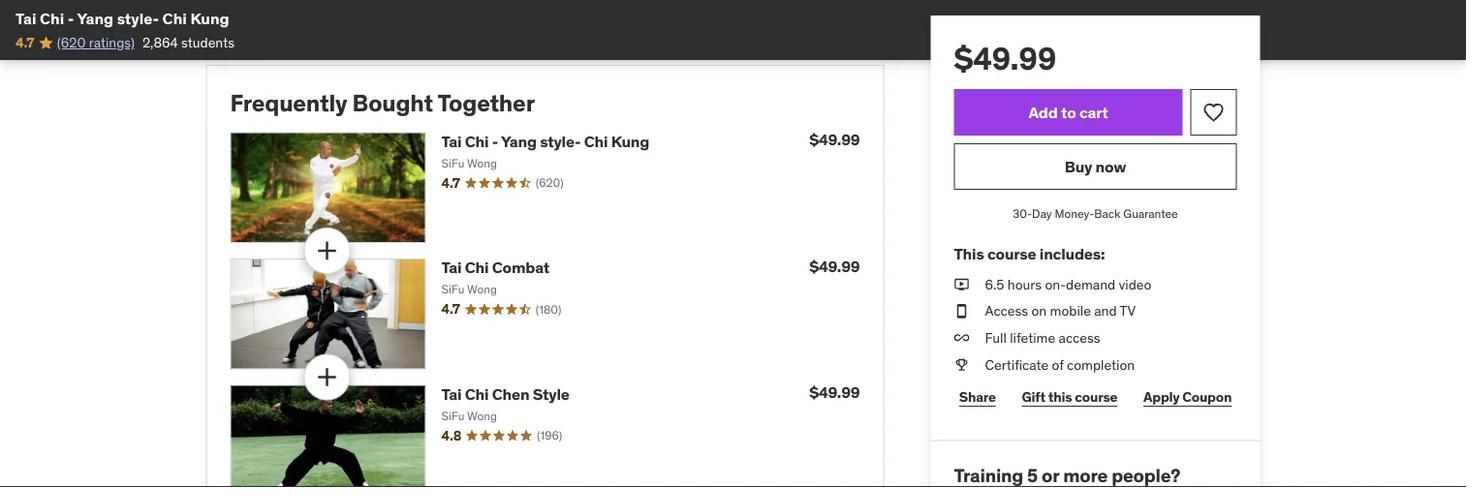 Task type: locate. For each thing, give the bounding box(es) containing it.
xsmall image left full
[[954, 329, 970, 348]]

0 vertical spatial style-
[[117, 8, 159, 28]]

chi inside "tai chi combat sifu wong"
[[465, 259, 489, 278]]

kung
[[190, 8, 229, 28], [611, 132, 650, 152]]

xsmall image for full
[[954, 329, 970, 348]]

180 reviews element
[[536, 302, 562, 318]]

sifu down tai chi combat link
[[442, 282, 465, 298]]

style- up (620)
[[540, 132, 581, 152]]

0 vertical spatial course
[[988, 244, 1037, 264]]

kung inside tai chi - yang style- chi kung sifu wong
[[611, 132, 650, 152]]

1 vertical spatial 4.7
[[442, 175, 460, 192]]

chen
[[492, 385, 530, 405]]

(196)
[[537, 429, 563, 444]]

2 xsmall image from the top
[[954, 329, 970, 348]]

ratings)
[[89, 34, 135, 51]]

1 vertical spatial xsmall image
[[954, 356, 970, 375]]

1 vertical spatial wong
[[467, 282, 497, 298]]

4.7 left (620
[[16, 34, 34, 51]]

style- up 2,864
[[117, 8, 159, 28]]

0 vertical spatial xsmall image
[[954, 302, 970, 321]]

(180)
[[536, 303, 562, 318]]

$49.99
[[954, 39, 1057, 78], [810, 131, 860, 150], [810, 257, 860, 277], [810, 384, 860, 403]]

tai for tai chi combat sifu wong
[[442, 259, 462, 278]]

0 horizontal spatial yang
[[77, 8, 114, 28]]

of
[[1052, 356, 1064, 374]]

completion
[[1068, 356, 1135, 374]]

this
[[1049, 389, 1073, 406]]

1 horizontal spatial yang
[[501, 132, 537, 152]]

wong down tai chi combat link
[[467, 282, 497, 298]]

1 xsmall image from the top
[[954, 302, 970, 321]]

2 vertical spatial sifu
[[442, 409, 465, 424]]

tv
[[1120, 303, 1136, 320]]

0 vertical spatial -
[[68, 8, 74, 28]]

1 vertical spatial yang
[[501, 132, 537, 152]]

- up (620
[[68, 8, 74, 28]]

gift this course
[[1022, 389, 1118, 406]]

to
[[1062, 102, 1077, 122]]

2 sifu from the top
[[442, 282, 465, 298]]

chi for tai chi combat sifu wong
[[465, 259, 489, 278]]

1 sifu from the top
[[442, 156, 465, 171]]

1 wong from the top
[[467, 156, 497, 171]]

0 vertical spatial xsmall image
[[954, 275, 970, 294]]

style- inside tai chi - yang style- chi kung sifu wong
[[540, 132, 581, 152]]

1 vertical spatial kung
[[611, 132, 650, 152]]

1 vertical spatial -
[[492, 132, 498, 152]]

apply
[[1144, 389, 1180, 406]]

this
[[954, 244, 985, 264]]

xsmall image left access
[[954, 302, 970, 321]]

tai
[[16, 8, 36, 28], [442, 132, 462, 152], [442, 259, 462, 278], [442, 385, 462, 405]]

together
[[438, 89, 535, 118]]

chi
[[40, 8, 64, 28], [162, 8, 187, 28], [465, 132, 489, 152], [584, 132, 608, 152], [465, 259, 489, 278], [465, 385, 489, 405]]

6.5
[[986, 276, 1005, 293]]

includes:
[[1040, 244, 1106, 264]]

-
[[68, 8, 74, 28], [492, 132, 498, 152]]

0 horizontal spatial -
[[68, 8, 74, 28]]

day
[[1033, 206, 1052, 221]]

2 vertical spatial wong
[[467, 409, 497, 424]]

30-
[[1013, 206, 1033, 221]]

access
[[1059, 329, 1101, 347]]

$49.99 for tai chi combat
[[810, 257, 860, 277]]

wong down the tai chi chen style link
[[467, 409, 497, 424]]

kung for tai chi - yang style- chi kung
[[190, 8, 229, 28]]

yang down together at the left of the page
[[501, 132, 537, 152]]

tai inside tai chi chen style sifu wong
[[442, 385, 462, 405]]

wong inside tai chi chen style sifu wong
[[467, 409, 497, 424]]

course down completion
[[1076, 389, 1118, 406]]

2 vertical spatial 4.7
[[442, 301, 460, 319]]

frequently bought together
[[230, 89, 535, 118]]

apply coupon
[[1144, 389, 1232, 406]]

kung for tai chi - yang style- chi kung sifu wong
[[611, 132, 650, 152]]

wong down together at the left of the page
[[467, 156, 497, 171]]

3 sifu from the top
[[442, 409, 465, 424]]

tai for tai chi chen style sifu wong
[[442, 385, 462, 405]]

1 vertical spatial course
[[1076, 389, 1118, 406]]

back
[[1095, 206, 1121, 221]]

now
[[1096, 156, 1127, 176]]

0 vertical spatial 4.7
[[16, 34, 34, 51]]

wong inside "tai chi combat sifu wong"
[[467, 282, 497, 298]]

4.7 down together at the left of the page
[[442, 175, 460, 192]]

style
[[533, 385, 570, 405]]

share
[[960, 389, 996, 406]]

0 vertical spatial sifu
[[442, 156, 465, 171]]

tai for tai chi - yang style- chi kung
[[16, 8, 36, 28]]

xsmall image down this
[[954, 275, 970, 294]]

1 vertical spatial xsmall image
[[954, 329, 970, 348]]

196 reviews element
[[537, 429, 563, 445]]

1 vertical spatial style-
[[540, 132, 581, 152]]

certificate
[[986, 356, 1049, 374]]

xsmall image up share
[[954, 356, 970, 375]]

2 wong from the top
[[467, 282, 497, 298]]

tai chi combat sifu wong
[[442, 259, 550, 298]]

more
[[1064, 464, 1108, 487]]

0 vertical spatial kung
[[190, 8, 229, 28]]

course up hours
[[988, 244, 1037, 264]]

2 xsmall image from the top
[[954, 356, 970, 375]]

xsmall image
[[954, 302, 970, 321], [954, 329, 970, 348]]

1 horizontal spatial course
[[1076, 389, 1118, 406]]

xsmall image for certificate
[[954, 356, 970, 375]]

sifu up 4.8
[[442, 409, 465, 424]]

wong
[[467, 156, 497, 171], [467, 282, 497, 298], [467, 409, 497, 424]]

sifu
[[442, 156, 465, 171], [442, 282, 465, 298], [442, 409, 465, 424]]

people?
[[1112, 464, 1181, 487]]

2,864
[[142, 34, 178, 51]]

yang inside tai chi - yang style- chi kung sifu wong
[[501, 132, 537, 152]]

yang
[[77, 8, 114, 28], [501, 132, 537, 152]]

1 horizontal spatial kung
[[611, 132, 650, 152]]

tai for tai chi - yang style- chi kung sifu wong
[[442, 132, 462, 152]]

style- for tai chi - yang style- chi kung sifu wong
[[540, 132, 581, 152]]

add
[[1029, 102, 1058, 122]]

chi inside tai chi chen style sifu wong
[[465, 385, 489, 405]]

- for tai chi - yang style- chi kung sifu wong
[[492, 132, 498, 152]]

sifu down together at the left of the page
[[442, 156, 465, 171]]

training
[[954, 464, 1024, 487]]

gift this course link
[[1017, 378, 1123, 417]]

0 vertical spatial wong
[[467, 156, 497, 171]]

sifu inside tai chi chen style sifu wong
[[442, 409, 465, 424]]

apply coupon button
[[1139, 378, 1238, 417]]

- inside tai chi - yang style- chi kung sifu wong
[[492, 132, 498, 152]]

tai chi - yang style- chi kung
[[16, 8, 229, 28]]

1 xsmall image from the top
[[954, 275, 970, 294]]

on-
[[1046, 276, 1067, 293]]

hours
[[1008, 276, 1042, 293]]

tai inside "tai chi combat sifu wong"
[[442, 259, 462, 278]]

tai inside tai chi - yang style- chi kung sifu wong
[[442, 132, 462, 152]]

4.7
[[16, 34, 34, 51], [442, 175, 460, 192], [442, 301, 460, 319]]

- down together at the left of the page
[[492, 132, 498, 152]]

1 vertical spatial sifu
[[442, 282, 465, 298]]

0 vertical spatial yang
[[77, 8, 114, 28]]

4.7 down "tai chi combat sifu wong"
[[442, 301, 460, 319]]

xsmall image
[[954, 275, 970, 294], [954, 356, 970, 375]]

3 wong from the top
[[467, 409, 497, 424]]

course
[[988, 244, 1037, 264], [1076, 389, 1118, 406]]

1 horizontal spatial style-
[[540, 132, 581, 152]]

0 horizontal spatial kung
[[190, 8, 229, 28]]

yang up the (620 ratings)
[[77, 8, 114, 28]]

buy
[[1065, 156, 1093, 176]]

0 horizontal spatial style-
[[117, 8, 159, 28]]

style- for tai chi - yang style- chi kung
[[117, 8, 159, 28]]

- for tai chi - yang style- chi kung
[[68, 8, 74, 28]]

1 horizontal spatial -
[[492, 132, 498, 152]]

students
[[181, 34, 235, 51]]

tai chi combat link
[[442, 259, 550, 278]]

style-
[[117, 8, 159, 28], [540, 132, 581, 152]]



Task type: vqa. For each thing, say whether or not it's contained in the screenshot.
2nd facebook
no



Task type: describe. For each thing, give the bounding box(es) containing it.
4.7 for tai chi combat
[[442, 301, 460, 319]]

chi for tai chi - yang style- chi kung sifu wong
[[465, 132, 489, 152]]

620 reviews element
[[536, 176, 564, 192]]

6.5 hours on-demand video
[[986, 276, 1152, 293]]

add to wishlist image
[[1203, 101, 1226, 124]]

xsmall image for 6.5
[[954, 275, 970, 294]]

tai chi - yang style- chi kung link
[[442, 132, 650, 152]]

gift
[[1022, 389, 1046, 406]]

and
[[1095, 303, 1117, 320]]

full lifetime access
[[986, 329, 1101, 347]]

tai chi chen style sifu wong
[[442, 385, 570, 424]]

this course includes:
[[954, 244, 1106, 264]]

4.7 for tai chi - yang style- chi kung
[[442, 175, 460, 192]]

add to cart button
[[954, 89, 1183, 136]]

demand
[[1067, 276, 1116, 293]]

wong inside tai chi - yang style- chi kung sifu wong
[[467, 156, 497, 171]]

2,864 students
[[142, 34, 235, 51]]

share button
[[954, 378, 1002, 417]]

full
[[986, 329, 1007, 347]]

$49.99 for tai chi - yang style- chi kung
[[810, 131, 860, 150]]

access on mobile and tv
[[986, 303, 1136, 320]]

mobile
[[1051, 303, 1092, 320]]

4.8
[[442, 428, 462, 445]]

30-day money-back guarantee
[[1013, 206, 1179, 221]]

training 5 or more people?
[[954, 464, 1181, 487]]

video
[[1119, 276, 1152, 293]]

0 horizontal spatial course
[[988, 244, 1037, 264]]

on
[[1032, 303, 1047, 320]]

frequently
[[230, 89, 348, 118]]

guarantee
[[1124, 206, 1179, 221]]

tai chi chen style link
[[442, 385, 570, 405]]

sifu inside tai chi - yang style- chi kung sifu wong
[[442, 156, 465, 171]]

lifetime
[[1010, 329, 1056, 347]]

yang for tai chi - yang style- chi kung sifu wong
[[501, 132, 537, 152]]

(620)
[[536, 176, 564, 191]]

xsmall image for access
[[954, 302, 970, 321]]

(620 ratings)
[[57, 34, 135, 51]]

5
[[1028, 464, 1038, 487]]

buy now button
[[954, 143, 1238, 190]]

coupon
[[1183, 389, 1232, 406]]

tai chi - yang style- chi kung sifu wong
[[442, 132, 650, 171]]

access
[[986, 303, 1029, 320]]

bought
[[353, 89, 433, 118]]

buy now
[[1065, 156, 1127, 176]]

money-
[[1055, 206, 1095, 221]]

$49.99 for tai chi chen style
[[810, 384, 860, 403]]

(620
[[57, 34, 86, 51]]

add to cart
[[1029, 102, 1109, 122]]

sifu inside "tai chi combat sifu wong"
[[442, 282, 465, 298]]

or
[[1042, 464, 1060, 487]]

chi for tai chi chen style sifu wong
[[465, 385, 489, 405]]

combat
[[492, 259, 550, 278]]

yang for tai chi - yang style- chi kung
[[77, 8, 114, 28]]

chi for tai chi - yang style- chi kung
[[40, 8, 64, 28]]

certificate of completion
[[986, 356, 1135, 374]]

cart
[[1080, 102, 1109, 122]]



